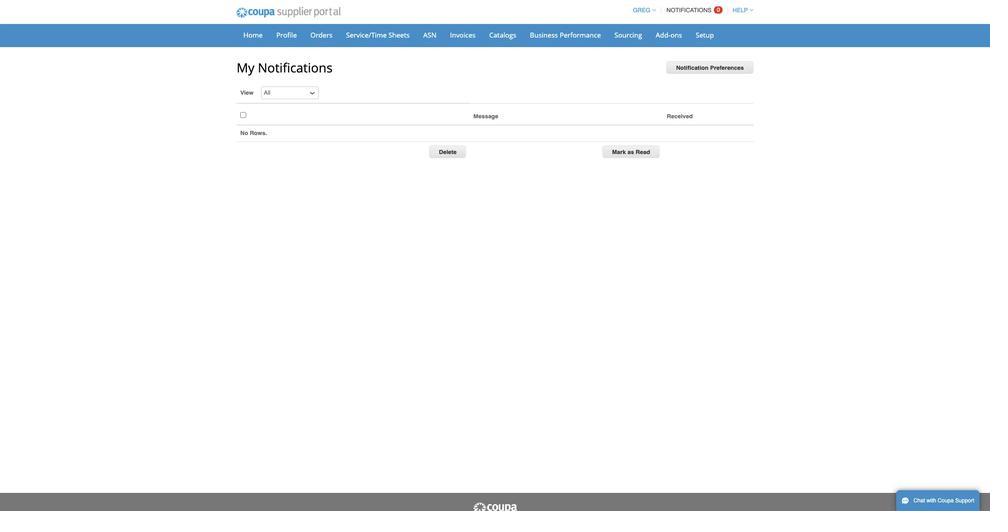 Task type: locate. For each thing, give the bounding box(es) containing it.
home
[[244, 30, 263, 39]]

notifications inside notifications 0
[[667, 7, 712, 14]]

delete
[[439, 149, 457, 155]]

chat with coupa support
[[914, 498, 975, 505]]

0 vertical spatial coupa supplier portal image
[[230, 1, 347, 24]]

navigation
[[630, 1, 754, 19]]

business performance link
[[525, 28, 607, 42]]

service/time
[[346, 30, 387, 39]]

orders
[[311, 30, 333, 39]]

service/time sheets link
[[341, 28, 416, 42]]

notifications 0
[[667, 6, 721, 14]]

business performance
[[530, 30, 601, 39]]

support
[[956, 498, 975, 505]]

0 horizontal spatial notifications
[[258, 59, 333, 76]]

greg link
[[630, 7, 656, 14]]

ons
[[671, 30, 683, 39]]

add-ons
[[656, 30, 683, 39]]

my
[[237, 59, 255, 76]]

delete button
[[430, 145, 467, 158]]

mark as read button
[[603, 145, 660, 158]]

asn
[[424, 30, 437, 39]]

notification preferences link
[[667, 61, 754, 74]]

1 horizontal spatial notifications
[[667, 7, 712, 14]]

notifications up ons
[[667, 7, 712, 14]]

mark as read
[[613, 149, 651, 155]]

catalogs link
[[484, 28, 523, 42]]

coupa
[[939, 498, 955, 505]]

as
[[628, 149, 635, 155]]

1 horizontal spatial coupa supplier portal image
[[473, 503, 518, 512]]

None checkbox
[[240, 109, 246, 121]]

notification
[[677, 64, 709, 71]]

coupa supplier portal image
[[230, 1, 347, 24], [473, 503, 518, 512]]

rows.
[[250, 130, 267, 137]]

invoices link
[[445, 28, 482, 42]]

sourcing link
[[609, 28, 649, 42]]

1 vertical spatial notifications
[[258, 59, 333, 76]]

notifications
[[667, 7, 712, 14], [258, 59, 333, 76]]

help
[[733, 7, 749, 14]]

service/time sheets
[[346, 30, 410, 39]]

no
[[240, 130, 248, 137]]

notification preferences
[[677, 64, 745, 71]]

notifications down profile
[[258, 59, 333, 76]]

0 vertical spatial notifications
[[667, 7, 712, 14]]

asn link
[[418, 28, 443, 42]]

my notifications
[[237, 59, 333, 76]]

0 horizontal spatial coupa supplier portal image
[[230, 1, 347, 24]]

navigation containing notifications 0
[[630, 1, 754, 19]]

greg
[[634, 7, 651, 14]]



Task type: vqa. For each thing, say whether or not it's contained in the screenshot.
CREATE A DISCOVERABLE PROFILE link
no



Task type: describe. For each thing, give the bounding box(es) containing it.
invoices
[[450, 30, 476, 39]]

no rows.
[[240, 130, 267, 137]]

profile
[[277, 30, 297, 39]]

profile link
[[271, 28, 303, 42]]

with
[[927, 498, 937, 505]]

received
[[668, 113, 693, 120]]

setup link
[[690, 28, 721, 42]]

setup
[[696, 30, 715, 39]]

preferences
[[711, 64, 745, 71]]

message
[[474, 113, 499, 120]]

business
[[530, 30, 558, 39]]

read
[[636, 149, 651, 155]]

sheets
[[389, 30, 410, 39]]

help link
[[729, 7, 754, 14]]

1 vertical spatial coupa supplier portal image
[[473, 503, 518, 512]]

sourcing
[[615, 30, 643, 39]]

orders link
[[305, 28, 339, 42]]

0
[[718, 6, 721, 13]]

chat with coupa support button
[[897, 491, 981, 512]]

chat
[[914, 498, 926, 505]]

mark
[[613, 149, 626, 155]]

home link
[[238, 28, 269, 42]]

add-
[[656, 30, 671, 39]]

catalogs
[[490, 30, 517, 39]]

add-ons link
[[650, 28, 689, 42]]

performance
[[560, 30, 601, 39]]

view
[[240, 89, 254, 96]]



